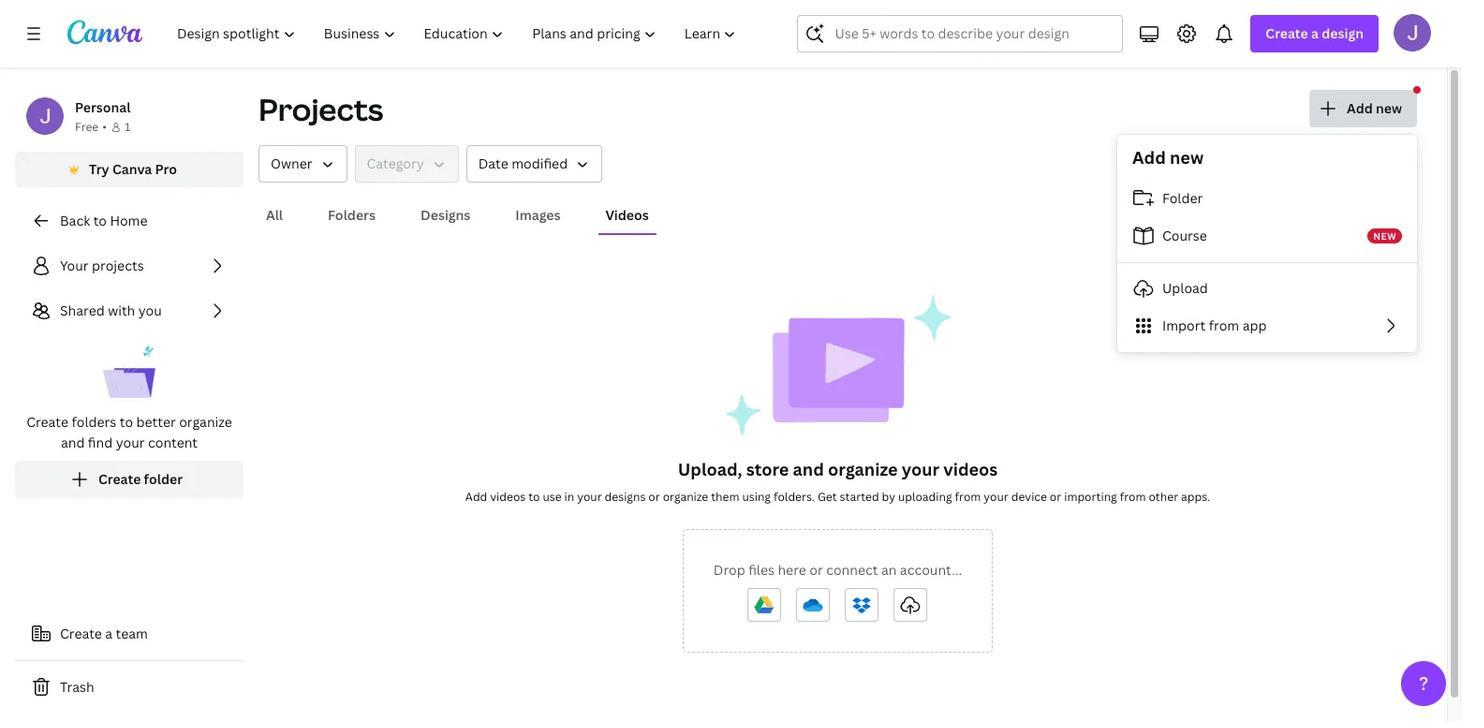 Task type: describe. For each thing, give the bounding box(es) containing it.
date modified
[[478, 155, 568, 172]]

here
[[778, 561, 806, 579]]

importing
[[1064, 489, 1117, 505]]

import
[[1162, 317, 1206, 334]]

Search search field
[[835, 16, 1086, 52]]

designs
[[421, 206, 471, 224]]

create for create a design
[[1266, 24, 1308, 42]]

date
[[478, 155, 508, 172]]

your
[[60, 257, 89, 274]]

design
[[1322, 24, 1364, 42]]

home
[[110, 212, 148, 229]]

folders button
[[320, 198, 383, 233]]

list containing your projects
[[15, 247, 244, 498]]

add new button
[[1310, 90, 1417, 127]]

try canva pro
[[89, 160, 177, 178]]

upload
[[1162, 279, 1208, 297]]

videos button
[[598, 198, 656, 233]]

1 horizontal spatial from
[[1120, 489, 1146, 505]]

and inside upload, store and organize your videos add videos to use in your designs or organize them using folders. get started by uploading from your device or importing from other apps.
[[793, 458, 824, 481]]

0 horizontal spatial from
[[955, 489, 981, 505]]

new
[[1373, 229, 1397, 243]]

upload, store and organize your videos add videos to use in your designs or organize them using folders. get started by uploading from your device or importing from other apps.
[[465, 458, 1210, 505]]

trash link
[[15, 669, 244, 706]]

trash
[[60, 678, 94, 696]]

create a team
[[60, 625, 148, 643]]

shared with you
[[60, 302, 162, 319]]

get
[[818, 489, 837, 505]]

personal
[[75, 98, 131, 116]]

from inside button
[[1209, 317, 1239, 334]]

import from app
[[1162, 317, 1267, 334]]

jacob simon image
[[1394, 14, 1431, 52]]

try
[[89, 160, 109, 178]]

use
[[543, 489, 562, 505]]

store
[[746, 458, 789, 481]]

device
[[1011, 489, 1047, 505]]

folder
[[144, 470, 183, 488]]

1 vertical spatial organize
[[828, 458, 898, 481]]

back to home link
[[15, 202, 244, 240]]

back to home
[[60, 212, 148, 229]]

better
[[136, 413, 176, 431]]

to inside back to home link
[[93, 212, 107, 229]]

free •
[[75, 119, 107, 135]]

an
[[881, 561, 897, 579]]

create folders to better organize and find your content
[[26, 413, 232, 451]]

find
[[88, 434, 113, 451]]

create a design
[[1266, 24, 1364, 42]]

using
[[742, 489, 771, 505]]

category
[[367, 155, 424, 172]]

Category button
[[355, 145, 459, 183]]

in
[[564, 489, 574, 505]]

create a design button
[[1251, 15, 1379, 52]]

pro
[[155, 160, 177, 178]]

started
[[840, 489, 879, 505]]

back
[[60, 212, 90, 229]]

try canva pro button
[[15, 152, 244, 187]]

organize inside create folders to better organize and find your content
[[179, 413, 232, 431]]

app
[[1243, 317, 1267, 334]]

create for create folders to better organize and find your content
[[26, 413, 68, 431]]

0 horizontal spatial or
[[649, 489, 660, 505]]

upload,
[[678, 458, 742, 481]]

projects
[[92, 257, 144, 274]]

canva
[[112, 160, 152, 178]]

1 horizontal spatial or
[[810, 561, 823, 579]]

connect
[[826, 561, 878, 579]]

top level navigation element
[[165, 15, 753, 52]]

owner
[[271, 155, 312, 172]]

1 horizontal spatial videos
[[944, 458, 998, 481]]



Task type: locate. For each thing, give the bounding box(es) containing it.
create
[[1266, 24, 1308, 42], [26, 413, 68, 431], [98, 470, 141, 488], [60, 625, 102, 643]]

add left use
[[465, 489, 487, 505]]

folders
[[328, 206, 376, 224]]

create inside button
[[60, 625, 102, 643]]

a
[[1311, 24, 1319, 42], [105, 625, 113, 643]]

to
[[93, 212, 107, 229], [120, 413, 133, 431], [529, 489, 540, 505]]

from left app
[[1209, 317, 1239, 334]]

course
[[1162, 227, 1207, 244]]

1 horizontal spatial add new
[[1347, 99, 1402, 117]]

2 horizontal spatial to
[[529, 489, 540, 505]]

1
[[124, 119, 130, 135]]

Date modified button
[[466, 145, 602, 183]]

1 horizontal spatial new
[[1376, 99, 1402, 117]]

add inside upload, store and organize your videos add videos to use in your designs or organize them using folders. get started by uploading from your device or importing from other apps.
[[465, 489, 487, 505]]

a left design at the top right of page
[[1311, 24, 1319, 42]]

and
[[61, 434, 85, 451], [793, 458, 824, 481]]

import from app button
[[1117, 307, 1417, 345]]

files
[[749, 561, 775, 579]]

0 horizontal spatial organize
[[179, 413, 232, 431]]

add up folder
[[1132, 146, 1166, 169]]

videos
[[944, 458, 998, 481], [490, 489, 526, 505]]

your
[[116, 434, 145, 451], [902, 458, 940, 481], [577, 489, 602, 505], [984, 489, 1009, 505]]

1 horizontal spatial add
[[1132, 146, 1166, 169]]

0 horizontal spatial add new
[[1132, 146, 1204, 169]]

new inside 'dropdown button'
[[1376, 99, 1402, 117]]

to inside upload, store and organize your videos add videos to use in your designs or organize them using folders. get started by uploading from your device or importing from other apps.
[[529, 489, 540, 505]]

drop files here or connect an account...
[[714, 561, 962, 579]]

to inside create folders to better organize and find your content
[[120, 413, 133, 431]]

add inside 'dropdown button'
[[1347, 99, 1373, 117]]

create for create a team
[[60, 625, 102, 643]]

your right 'in'
[[577, 489, 602, 505]]

videos left use
[[490, 489, 526, 505]]

0 horizontal spatial add
[[465, 489, 487, 505]]

or right "designs"
[[649, 489, 660, 505]]

1 horizontal spatial and
[[793, 458, 824, 481]]

your left device
[[984, 489, 1009, 505]]

videos up uploading at the right bottom of the page
[[944, 458, 998, 481]]

1 vertical spatial add
[[1132, 146, 1166, 169]]

2 horizontal spatial or
[[1050, 489, 1062, 505]]

0 vertical spatial add new
[[1347, 99, 1402, 117]]

1 horizontal spatial organize
[[663, 489, 708, 505]]

0 vertical spatial a
[[1311, 24, 1319, 42]]

0 vertical spatial to
[[93, 212, 107, 229]]

from left other at the right of the page
[[1120, 489, 1146, 505]]

and inside create folders to better organize and find your content
[[61, 434, 85, 451]]

videos
[[606, 206, 649, 224]]

0 vertical spatial videos
[[944, 458, 998, 481]]

0 horizontal spatial videos
[[490, 489, 526, 505]]

your projects
[[60, 257, 144, 274]]

your right find
[[116, 434, 145, 451]]

all button
[[259, 198, 290, 233]]

images button
[[508, 198, 568, 233]]

to left better on the left
[[120, 413, 133, 431]]

0 vertical spatial add
[[1347, 99, 1373, 117]]

or
[[649, 489, 660, 505], [1050, 489, 1062, 505], [810, 561, 823, 579]]

create left team
[[60, 625, 102, 643]]

menu
[[1117, 180, 1417, 345]]

your projects link
[[15, 247, 244, 285]]

organize up 'content'
[[179, 413, 232, 431]]

add new up folder
[[1132, 146, 1204, 169]]

organize
[[179, 413, 232, 431], [828, 458, 898, 481], [663, 489, 708, 505]]

list
[[15, 247, 244, 498]]

2 vertical spatial to
[[529, 489, 540, 505]]

folder
[[1162, 189, 1203, 207]]

or right here
[[810, 561, 823, 579]]

new down jacob simon image
[[1376, 99, 1402, 117]]

folders.
[[774, 489, 815, 505]]

drop
[[714, 561, 745, 579]]

you
[[138, 302, 162, 319]]

2 vertical spatial organize
[[663, 489, 708, 505]]

apps.
[[1181, 489, 1210, 505]]

0 horizontal spatial and
[[61, 434, 85, 451]]

team
[[116, 625, 148, 643]]

a for design
[[1311, 24, 1319, 42]]

new
[[1376, 99, 1402, 117], [1170, 146, 1204, 169]]

or right device
[[1050, 489, 1062, 505]]

organize up started
[[828, 458, 898, 481]]

1 vertical spatial and
[[793, 458, 824, 481]]

and left find
[[61, 434, 85, 451]]

1 vertical spatial videos
[[490, 489, 526, 505]]

from right uploading at the right bottom of the page
[[955, 489, 981, 505]]

add down design at the top right of page
[[1347, 99, 1373, 117]]

modified
[[512, 155, 568, 172]]

designs
[[605, 489, 646, 505]]

your up uploading at the right bottom of the page
[[902, 458, 940, 481]]

account...
[[900, 561, 962, 579]]

to left use
[[529, 489, 540, 505]]

2 horizontal spatial add
[[1347, 99, 1373, 117]]

designs button
[[413, 198, 478, 233]]

•
[[102, 119, 107, 135]]

uploading
[[898, 489, 952, 505]]

add new
[[1347, 99, 1402, 117], [1132, 146, 1204, 169]]

create for create folder
[[98, 470, 141, 488]]

menu containing folder
[[1117, 180, 1417, 345]]

0 horizontal spatial to
[[93, 212, 107, 229]]

organize down upload,
[[663, 489, 708, 505]]

add
[[1347, 99, 1373, 117], [1132, 146, 1166, 169], [465, 489, 487, 505]]

None search field
[[798, 15, 1123, 52]]

create folder button
[[15, 461, 244, 498]]

1 vertical spatial new
[[1170, 146, 1204, 169]]

shared with you link
[[15, 292, 244, 330]]

images
[[515, 206, 561, 224]]

create down find
[[98, 470, 141, 488]]

1 vertical spatial a
[[105, 625, 113, 643]]

shared
[[60, 302, 105, 319]]

folders
[[72, 413, 116, 431]]

a inside dropdown button
[[1311, 24, 1319, 42]]

1 horizontal spatial a
[[1311, 24, 1319, 42]]

them
[[711, 489, 739, 505]]

create left folders
[[26, 413, 68, 431]]

create inside create folders to better organize and find your content
[[26, 413, 68, 431]]

1 vertical spatial add new
[[1132, 146, 1204, 169]]

your inside create folders to better organize and find your content
[[116, 434, 145, 451]]

0 vertical spatial new
[[1376, 99, 1402, 117]]

create inside button
[[98, 470, 141, 488]]

a inside button
[[105, 625, 113, 643]]

1 horizontal spatial to
[[120, 413, 133, 431]]

with
[[108, 302, 135, 319]]

content
[[148, 434, 198, 451]]

by
[[882, 489, 895, 505]]

add new down design at the top right of page
[[1347, 99, 1402, 117]]

a left team
[[105, 625, 113, 643]]

Owner button
[[259, 145, 347, 183]]

other
[[1149, 489, 1179, 505]]

a for team
[[105, 625, 113, 643]]

0 vertical spatial and
[[61, 434, 85, 451]]

2 horizontal spatial from
[[1209, 317, 1239, 334]]

to right the back
[[93, 212, 107, 229]]

upload button
[[1117, 270, 1417, 307]]

create left design at the top right of page
[[1266, 24, 1308, 42]]

0 horizontal spatial a
[[105, 625, 113, 643]]

create folder
[[98, 470, 183, 488]]

create inside dropdown button
[[1266, 24, 1308, 42]]

all
[[266, 206, 283, 224]]

folder button
[[1117, 180, 1417, 217]]

add new inside add new 'dropdown button'
[[1347, 99, 1402, 117]]

free
[[75, 119, 99, 135]]

and up folders.
[[793, 458, 824, 481]]

from
[[1209, 317, 1239, 334], [955, 489, 981, 505], [1120, 489, 1146, 505]]

2 vertical spatial add
[[465, 489, 487, 505]]

projects
[[259, 89, 384, 129]]

0 vertical spatial organize
[[179, 413, 232, 431]]

create a team button
[[15, 615, 244, 653]]

2 horizontal spatial organize
[[828, 458, 898, 481]]

new up folder
[[1170, 146, 1204, 169]]

0 horizontal spatial new
[[1170, 146, 1204, 169]]

1 vertical spatial to
[[120, 413, 133, 431]]



Task type: vqa. For each thing, say whether or not it's contained in the screenshot.
middle Add
yes



